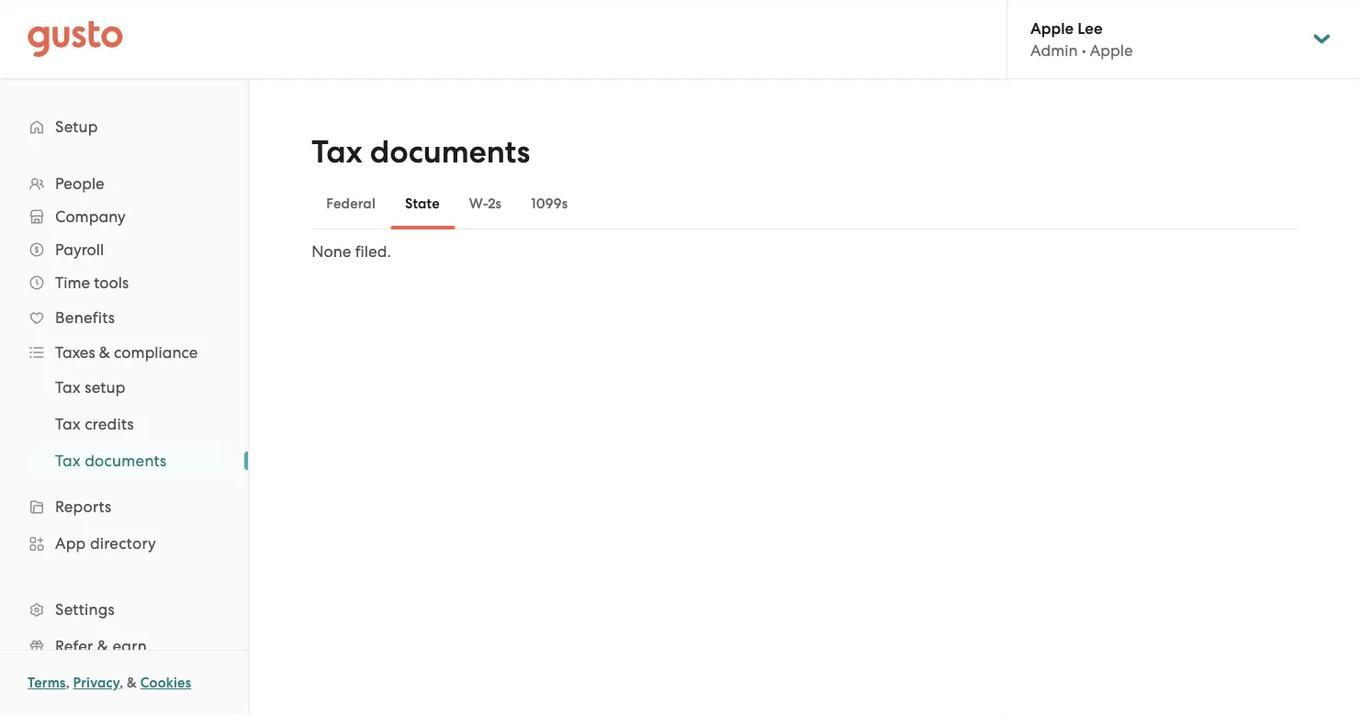 Task type: describe. For each thing, give the bounding box(es) containing it.
admin
[[1031, 41, 1078, 60]]

time tools button
[[18, 267, 230, 300]]

reports link
[[18, 491, 230, 524]]

•
[[1082, 41, 1087, 60]]

1 vertical spatial apple
[[1091, 41, 1134, 60]]

list containing tax setup
[[0, 369, 248, 480]]

app directory
[[55, 535, 156, 553]]

none filed.
[[312, 243, 391, 261]]

0 horizontal spatial apple
[[1031, 19, 1074, 37]]

2 , from the left
[[120, 675, 123, 692]]

tax credits link
[[33, 408, 230, 441]]

credits
[[85, 415, 134, 434]]

& for earn
[[97, 638, 109, 656]]

2 vertical spatial &
[[127, 675, 137, 692]]

people
[[55, 175, 105, 193]]

tax documents inside tax documents link
[[55, 452, 167, 471]]

tax for tax documents link
[[55, 452, 81, 471]]

w-
[[469, 196, 488, 212]]

state button
[[391, 182, 455, 226]]

terms , privacy , & cookies
[[28, 675, 191, 692]]

federal
[[326, 196, 376, 212]]

benefits
[[55, 309, 115, 327]]

& for compliance
[[99, 344, 110, 362]]

gusto navigation element
[[0, 79, 248, 716]]

documents inside list
[[85, 452, 167, 471]]

tax up federal button
[[312, 134, 363, 171]]

payroll
[[55, 241, 104, 259]]

company
[[55, 208, 126, 226]]

earn
[[113, 638, 147, 656]]

state
[[405, 196, 440, 212]]

directory
[[90, 535, 156, 553]]

2s
[[488, 196, 502, 212]]

cookies button
[[140, 673, 191, 695]]

lee
[[1078, 19, 1103, 37]]

settings link
[[18, 594, 230, 627]]

app
[[55, 535, 86, 553]]

tax for tax setup link
[[55, 379, 81, 397]]

list containing people
[[0, 167, 248, 716]]



Task type: locate. For each thing, give the bounding box(es) containing it.
tax documents link
[[33, 445, 230, 478]]

apple
[[1031, 19, 1074, 37], [1091, 41, 1134, 60]]

home image
[[28, 21, 123, 57]]

app directory link
[[18, 528, 230, 561]]

setup
[[85, 379, 126, 397]]

documents
[[370, 134, 531, 171], [85, 452, 167, 471]]

& inside 'dropdown button'
[[99, 344, 110, 362]]

tax documents down credits
[[55, 452, 167, 471]]

apple lee admin • apple
[[1031, 19, 1134, 60]]

0 horizontal spatial tax documents
[[55, 452, 167, 471]]

federal button
[[312, 182, 391, 226]]

apple up admin
[[1031, 19, 1074, 37]]

list
[[0, 167, 248, 716], [0, 369, 248, 480]]

0 vertical spatial &
[[99, 344, 110, 362]]

tax inside tax setup link
[[55, 379, 81, 397]]

1 list from the top
[[0, 167, 248, 716]]

setup link
[[18, 110, 230, 143]]

1 horizontal spatial ,
[[120, 675, 123, 692]]

1 horizontal spatial documents
[[370, 134, 531, 171]]

1 horizontal spatial apple
[[1091, 41, 1134, 60]]

tax down taxes
[[55, 379, 81, 397]]

, down refer & earn link
[[120, 675, 123, 692]]

1099s button
[[517, 182, 583, 226]]

documents down tax credits link
[[85, 452, 167, 471]]

taxes
[[55, 344, 95, 362]]

payroll button
[[18, 233, 230, 267]]

benefits link
[[18, 301, 230, 335]]

tax
[[312, 134, 363, 171], [55, 379, 81, 397], [55, 415, 81, 434], [55, 452, 81, 471]]

tax down tax credits
[[55, 452, 81, 471]]

tax for tax credits link
[[55, 415, 81, 434]]

1 vertical spatial documents
[[85, 452, 167, 471]]

privacy
[[73, 675, 120, 692]]

tools
[[94, 274, 129, 292]]

people button
[[18, 167, 230, 200]]

setup
[[55, 118, 98, 136]]

tax documents up state in the top of the page
[[312, 134, 531, 171]]

w-2s button
[[455, 182, 517, 226]]

1 horizontal spatial tax documents
[[312, 134, 531, 171]]

& left "cookies"
[[127, 675, 137, 692]]

taxes & compliance button
[[18, 336, 230, 369]]

cookies
[[140, 675, 191, 692]]

0 vertical spatial apple
[[1031, 19, 1074, 37]]

0 horizontal spatial documents
[[85, 452, 167, 471]]

terms
[[28, 675, 66, 692]]

reports
[[55, 498, 112, 516]]

terms link
[[28, 675, 66, 692]]

, left privacy link
[[66, 675, 70, 692]]

tax credits
[[55, 415, 134, 434]]

1 vertical spatial tax documents
[[55, 452, 167, 471]]

refer & earn
[[55, 638, 147, 656]]

tax inside tax credits link
[[55, 415, 81, 434]]

time
[[55, 274, 90, 292]]

& left earn
[[97, 638, 109, 656]]

tax documents
[[312, 134, 531, 171], [55, 452, 167, 471]]

,
[[66, 675, 70, 692], [120, 675, 123, 692]]

& right taxes
[[99, 344, 110, 362]]

filed.
[[355, 243, 391, 261]]

tax inside tax documents link
[[55, 452, 81, 471]]

0 vertical spatial tax documents
[[312, 134, 531, 171]]

apple right •
[[1091, 41, 1134, 60]]

0 vertical spatial documents
[[370, 134, 531, 171]]

time tools
[[55, 274, 129, 292]]

none
[[312, 243, 352, 261]]

tax setup
[[55, 379, 126, 397]]

settings
[[55, 601, 115, 619]]

refer & earn link
[[18, 630, 230, 664]]

refer
[[55, 638, 93, 656]]

1 vertical spatial &
[[97, 638, 109, 656]]

company button
[[18, 200, 230, 233]]

2 list from the top
[[0, 369, 248, 480]]

tax forms tab list
[[312, 178, 1299, 230]]

compliance
[[114, 344, 198, 362]]

1099s
[[531, 196, 568, 212]]

0 horizontal spatial ,
[[66, 675, 70, 692]]

tax setup link
[[33, 371, 230, 404]]

documents up state in the top of the page
[[370, 134, 531, 171]]

taxes & compliance
[[55, 344, 198, 362]]

w-2s
[[469, 196, 502, 212]]

tax left credits
[[55, 415, 81, 434]]

1 , from the left
[[66, 675, 70, 692]]

privacy link
[[73, 675, 120, 692]]

&
[[99, 344, 110, 362], [97, 638, 109, 656], [127, 675, 137, 692]]



Task type: vqa. For each thing, say whether or not it's contained in the screenshot.
page
no



